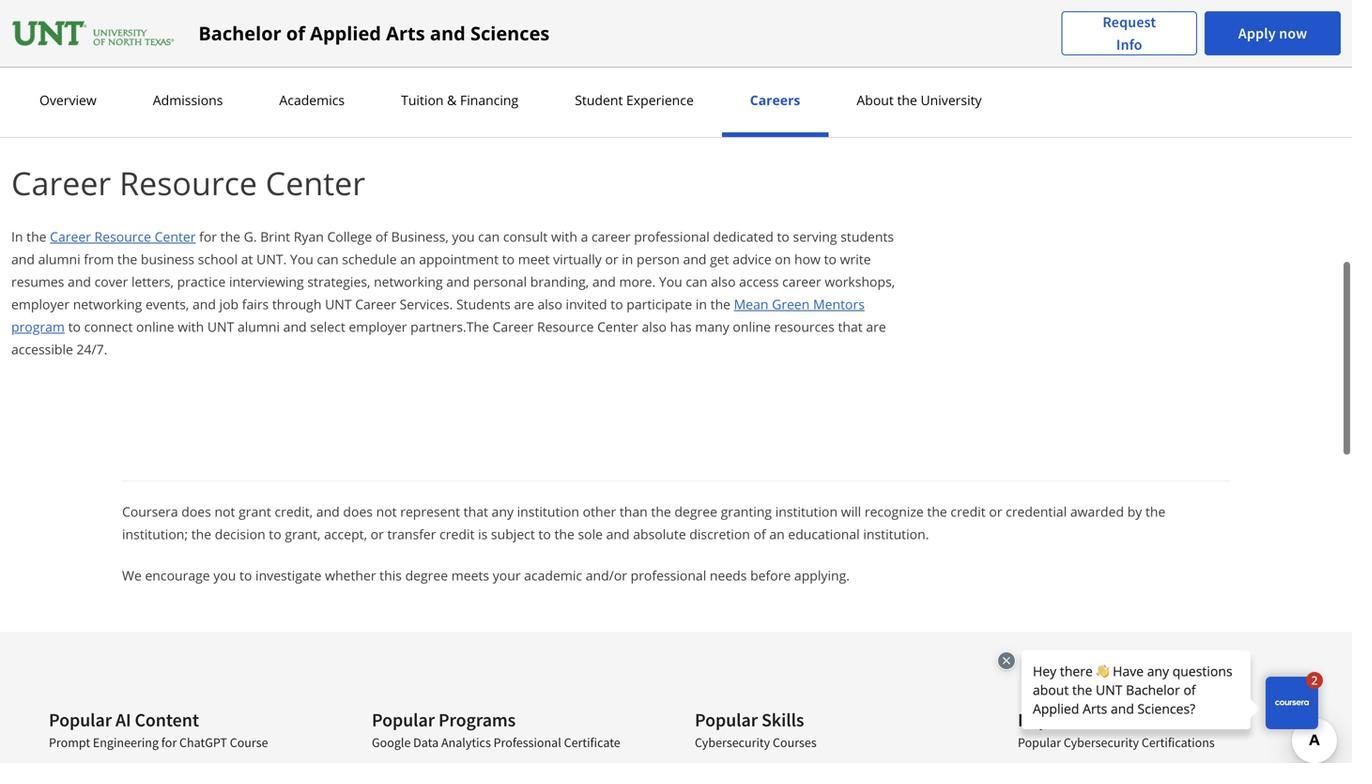 Task type: locate. For each thing, give the bounding box(es) containing it.
does up the accept,
[[343, 503, 373, 521]]

to left 'grant,'
[[269, 526, 282, 544]]

meet
[[518, 250, 550, 268]]

2 horizontal spatial alumni
[[387, 87, 429, 105]]

1 vertical spatial participate
[[627, 295, 693, 313]]

1 vertical spatial networking
[[374, 273, 443, 291]]

to up year
[[748, 42, 761, 60]]

you can also become a member of the unt alumni association
[[11, 42, 397, 60]]

0 vertical spatial that
[[267, 87, 292, 105]]

branding,
[[531, 273, 589, 291]]

0 vertical spatial employer
[[11, 295, 70, 313]]

0 horizontal spatial or
[[371, 526, 384, 544]]

and down the "in"
[[11, 250, 35, 268]]

0 vertical spatial alumni
[[387, 87, 429, 105]]

popular for popular programs
[[372, 709, 435, 732]]

participate
[[94, 64, 160, 82], [627, 295, 693, 313]]

you inside the for the g. brint ryan college of business, you can consult with a career professional dedicated to serving students and alumni from the business school at unt. you can schedule an appointment to meet virtually or in person and get advice on how to write resumes and cover letters, practice interviewing strategies, networking and personal branding, and more. you can also access career workshops, employer networking events, and job fairs through unt career services. students are also invited to participate in the
[[452, 228, 475, 246]]

live!"
[[93, 87, 125, 105]]

grant,
[[285, 526, 321, 544]]

experience
[[627, 91, 694, 109]]

1 vertical spatial from
[[84, 250, 114, 268]]

that down mentors
[[838, 318, 863, 336]]

employer inside the for the g. brint ryan college of business, you can consult with a career professional dedicated to serving students and alumni from the business school at unt. you can schedule an appointment to meet virtually or in person and get advice on how to write resumes and cover letters, practice interviewing strategies, networking and personal branding, and more. you can also access career workshops, employer networking events, and job fairs through unt career services. students are also invited to participate in the
[[11, 295, 70, 313]]

1 horizontal spatial an
[[770, 526, 785, 544]]

advice
[[733, 250, 772, 268]]

0 horizontal spatial center
[[155, 228, 196, 246]]

0 vertical spatial events,
[[251, 64, 294, 82]]

the up many
[[711, 295, 731, 313]]

resource up business
[[119, 161, 257, 205]]

popular cybersecurity certifications
[[1018, 735, 1216, 752]]

that
[[267, 87, 292, 105], [838, 318, 863, 336], [464, 503, 488, 521]]

0 horizontal spatial alumni
[[38, 250, 80, 268]]

24/7.
[[77, 341, 107, 358]]

decision
[[215, 526, 266, 544]]

professional
[[494, 735, 562, 752]]

does right coursera
[[182, 503, 211, 521]]

of
[[286, 20, 305, 46], [211, 42, 223, 60], [779, 87, 792, 105], [376, 228, 388, 246], [754, 526, 766, 544]]

1 horizontal spatial employer
[[349, 318, 407, 336]]

or right the accept,
[[371, 526, 384, 544]]

access inside the for the g. brint ryan college of business, you can consult with a career professional dedicated to serving students and alumni from the business school at unt. you can schedule an appointment to meet virtually or in person and get advice on how to write resumes and cover letters, practice interviewing strategies, networking and personal branding, and more. you can also access career workshops, employer networking events, and job fairs through unt career services. students are also invited to participate in the
[[740, 273, 779, 291]]

2 vertical spatial that
[[464, 503, 488, 521]]

1 vertical spatial you
[[214, 567, 236, 585]]

association up discounts
[[327, 42, 397, 60]]

sole
[[578, 526, 603, 544]]

you
[[452, 228, 475, 246], [214, 567, 236, 585]]

1 vertical spatial alumni
[[38, 250, 80, 268]]

institution up the educational
[[776, 503, 838, 521]]

has
[[670, 318, 692, 336]]

0 horizontal spatial degree
[[405, 567, 448, 585]]

0 vertical spatial access
[[705, 42, 745, 60]]

0 vertical spatial degree
[[675, 503, 718, 521]]

resource
[[119, 161, 257, 205], [94, 228, 151, 246], [537, 318, 594, 336]]

educational
[[789, 526, 860, 544]]

0 horizontal spatial events,
[[146, 295, 189, 313]]

professional
[[634, 228, 710, 246], [631, 567, 707, 585]]

2 horizontal spatial center
[[598, 318, 639, 336]]

1 vertical spatial on
[[775, 250, 791, 268]]

of inside the for the g. brint ryan college of business, you can consult with a career professional dedicated to serving students and alumni from the business school at unt. you can schedule an appointment to meet virtually or in person and get advice on how to write resumes and cover letters, practice interviewing strategies, networking and personal branding, and more. you can also access career workshops, employer networking events, and job fairs through unt career services. students are also invited to participate in the
[[376, 228, 388, 246]]

0 horizontal spatial for
[[161, 735, 177, 752]]

1 horizontal spatial on
[[775, 250, 791, 268]]

a up virtually
[[581, 228, 588, 246]]

in up the more.
[[622, 250, 634, 268]]

an inside coursera does not grant credit, and does not represent that any institution other than the degree granting institution will recognize the credit or credential awarded by the institution; the decision to grant, accept, or transfer credit is subject to the sole and absolute discretion of an educational institution.
[[770, 526, 785, 544]]

with up virtually
[[551, 228, 578, 246]]

career down students
[[493, 318, 534, 336]]

1 vertical spatial through
[[272, 295, 322, 313]]

0 horizontal spatial on
[[387, 64, 403, 82]]

1 vertical spatial for
[[161, 735, 177, 752]]

1 vertical spatial with
[[178, 318, 204, 336]]

to right invited at the top
[[611, 295, 624, 313]]

join
[[1042, 0, 1065, 12]]

1 horizontal spatial events,
[[251, 64, 294, 82]]

credit
[[951, 503, 986, 521], [440, 526, 475, 544]]

0 vertical spatial career
[[764, 42, 803, 60]]

center up business
[[155, 228, 196, 246]]

year.
[[697, 64, 727, 82]]

to up personal
[[502, 250, 515, 268]]

0 vertical spatial through
[[128, 87, 178, 105]]

on
[[387, 64, 403, 82], [775, 250, 791, 268]]

can up year
[[758, 64, 779, 82]]

popular up popular cybersecurity certifications link
[[1018, 709, 1081, 732]]

overview
[[39, 91, 97, 109]]

1 horizontal spatial with
[[551, 228, 578, 246]]

letters,
[[132, 273, 174, 291]]

degree right this
[[405, 567, 448, 585]]

0 vertical spatial or
[[605, 250, 619, 268]]

and/or
[[586, 567, 628, 585]]

or left credential
[[990, 503, 1003, 521]]

with
[[551, 228, 578, 246], [178, 318, 204, 336]]

1 vertical spatial center
[[155, 228, 196, 246]]

at
[[241, 250, 253, 268]]

2 vertical spatial alumni
[[238, 318, 280, 336]]

investigate
[[256, 567, 322, 585]]

can left the 'consult'
[[478, 228, 500, 246]]

certificate
[[564, 735, 621, 752]]

careers
[[750, 91, 801, 109]]

brint
[[260, 228, 290, 246]]

services.
[[400, 295, 453, 313]]

0 horizontal spatial events
[[223, 87, 264, 105]]

0 horizontal spatial through
[[128, 87, 178, 105]]

and up the accept,
[[316, 503, 340, 521]]

1 horizontal spatial through
[[272, 295, 322, 313]]

1 vertical spatial credit
[[440, 526, 475, 544]]

1 vertical spatial that
[[838, 318, 863, 336]]

resumes
[[11, 273, 64, 291]]

the right details
[[1172, 16, 1192, 34]]

unt inside the to connect online with unt alumni and select employer partners.the career resource center also has many online resources that are accessible 24/7.
[[207, 318, 234, 336]]

on down "—over"
[[387, 64, 403, 82]]

and left cover
[[68, 273, 91, 291]]

unt inside join a unt online information session. see more details in the event section below.
[[1079, 0, 1106, 12]]

alumni up "resumes"
[[38, 250, 80, 268]]

also inside the to connect online with unt alumni and select employer partners.the career resource center also has many online resources that are accessible 24/7.
[[642, 318, 667, 336]]

that up as
[[267, 87, 292, 105]]

1 vertical spatial an
[[770, 526, 785, 544]]

popular inside popular ai content prompt engineering for chatgpt course
[[49, 709, 112, 732]]

career inside the for the g. brint ryan college of business, you can consult with a career professional dedicated to serving students and alumni from the business school at unt. you can schedule an appointment to meet virtually or in person and get advice on how to write resumes and cover letters, practice interviewing strategies, networking and personal branding, and more. you can also access career workshops, employer networking events, and job fairs through unt career services. students are also invited to participate in the
[[355, 295, 396, 313]]

in inside join a unt online information session. see more details in the event section below.
[[1157, 16, 1168, 34]]

of inside —over 430,000 members strong—gaining lifetime access to career services, invitations to participate in networking events, and discounts on unt alumni association events throughout the year. you can even take part in "unt alumni live!" through virtual events that bring together alumni from all over the world. new graduates receive one year of free membership in the unt alumni association as a graduation gift.
[[779, 87, 792, 105]]

1 horizontal spatial alumni
[[238, 318, 280, 336]]

through inside the for the g. brint ryan college of business, you can consult with a career professional dedicated to serving students and alumni from the business school at unt. you can schedule an appointment to meet virtually or in person and get advice on how to write resumes and cover letters, practice interviewing strategies, networking and personal branding, and more. you can also access career workshops, employer networking events, and job fairs through unt career services. students are also invited to participate in the
[[272, 295, 322, 313]]

you down decision
[[214, 567, 236, 585]]

0 vertical spatial participate
[[94, 64, 160, 82]]

1 does from the left
[[182, 503, 211, 521]]

also down get
[[711, 273, 736, 291]]

popular inside popular programs google data analytics professional certificate
[[372, 709, 435, 732]]

1 horizontal spatial degree
[[675, 503, 718, 521]]

professional down absolute
[[631, 567, 707, 585]]

apply
[[1239, 24, 1277, 43]]

0 horizontal spatial cybersecurity
[[695, 735, 771, 752]]

for inside popular ai content prompt engineering for chatgpt course
[[161, 735, 177, 752]]

association down members on the top of page
[[483, 64, 553, 82]]

the right over
[[514, 87, 534, 105]]

to left serving
[[777, 228, 790, 246]]

can
[[38, 42, 60, 60], [758, 64, 779, 82], [478, 228, 500, 246], [317, 250, 339, 268], [686, 273, 708, 291]]

member
[[155, 42, 207, 60]]

participate inside the for the g. brint ryan college of business, you can consult with a career professional dedicated to serving students and alumni from the business school at unt. you can schedule an appointment to meet virtually or in person and get advice on how to write resumes and cover letters, practice interviewing strategies, networking and personal branding, and more. you can also access career workshops, employer networking events, and job fairs through unt career services. students are also invited to participate in the
[[627, 295, 693, 313]]

0 vertical spatial are
[[514, 295, 534, 313]]

career up virtually
[[592, 228, 631, 246]]

1 horizontal spatial that
[[464, 503, 488, 521]]

—over 430,000 members strong—gaining lifetime access to career services, invitations to participate in networking events, and discounts on unt alumni association events throughout the year. you can even take part in "unt alumni live!" through virtual events that bring together alumni from all over the world. new graduates receive one year of free membership in the unt alumni association as a graduation gift.
[[11, 42, 885, 127]]

you up appointment
[[452, 228, 475, 246]]

unt inside the for the g. brint ryan college of business, you can consult with a career professional dedicated to serving students and alumni from the business school at unt. you can schedule an appointment to meet virtually or in person and get advice on how to write resumes and cover letters, practice interviewing strategies, networking and personal branding, and more. you can also access career workshops, employer networking events, and job fairs through unt career services. students are also invited to participate in the
[[325, 295, 352, 313]]

0 horizontal spatial association
[[208, 109, 278, 127]]

1 institution from the left
[[517, 503, 580, 521]]

1 horizontal spatial are
[[867, 318, 887, 336]]

0 horizontal spatial credit
[[440, 526, 475, 544]]

bachelor of applied arts and sciences
[[199, 20, 550, 46]]

year
[[749, 87, 776, 105]]

the up absolute
[[651, 503, 672, 521]]

0 horizontal spatial online
[[136, 318, 174, 336]]

popular for popular skills
[[695, 709, 758, 732]]

events, down letters,
[[146, 295, 189, 313]]

also up invitations
[[63, 42, 88, 60]]

1 horizontal spatial events
[[556, 64, 597, 82]]

1 horizontal spatial does
[[343, 503, 373, 521]]

on inside —over 430,000 members strong—gaining lifetime access to career services, invitations to participate in networking events, and discounts on unt alumni association events throughout the year. you can even take part in "unt alumni live!" through virtual events that bring together alumni from all over the world. new graduates receive one year of free membership in the unt alumni association as a graduation gift.
[[387, 64, 403, 82]]

center down invited at the top
[[598, 318, 639, 336]]

1 horizontal spatial center
[[266, 161, 366, 205]]

you up invitations
[[11, 42, 35, 60]]

1 horizontal spatial networking
[[178, 64, 247, 82]]

popular down popular career resources on the right bottom of page
[[1018, 735, 1062, 752]]

coursera does not grant credit, and does not represent that any institution other than the degree granting institution will recognize the credit or credential awarded by the institution; the decision to grant, accept, or transfer credit is subject to the sole and absolute discretion of an educational institution.
[[122, 503, 1166, 544]]

footer
[[0, 632, 1353, 764]]

programs
[[439, 709, 516, 732]]

not
[[215, 503, 235, 521], [376, 503, 397, 521]]

request info
[[1103, 13, 1157, 54]]

1 horizontal spatial participate
[[627, 295, 693, 313]]

of down granting
[[754, 526, 766, 544]]

can up invitations
[[38, 42, 60, 60]]

university
[[921, 91, 982, 109]]

unt.
[[257, 250, 287, 268]]

with inside the to connect online with unt alumni and select employer partners.the career resource center also has many online resources that are accessible 24/7.
[[178, 318, 204, 336]]

the inside join a unt online information session. see more details in the event section below.
[[1172, 16, 1192, 34]]

2 horizontal spatial that
[[838, 318, 863, 336]]

1 cybersecurity from the left
[[695, 735, 771, 752]]

0 vertical spatial professional
[[634, 228, 710, 246]]

in down member
[[163, 64, 175, 82]]

0 vertical spatial networking
[[178, 64, 247, 82]]

1 vertical spatial employer
[[349, 318, 407, 336]]

not up transfer on the bottom
[[376, 503, 397, 521]]

careers link
[[745, 91, 806, 109]]

student experience link
[[570, 91, 700, 109]]

recognize
[[865, 503, 924, 521]]

events
[[556, 64, 597, 82], [223, 87, 264, 105]]

popular up cybersecurity courses link
[[695, 709, 758, 732]]

the right member
[[227, 42, 247, 60]]

or
[[605, 250, 619, 268], [990, 503, 1003, 521], [371, 526, 384, 544]]

accessible
[[11, 341, 73, 358]]

0 horizontal spatial not
[[215, 503, 235, 521]]

skills
[[762, 709, 805, 732]]

career inside the to connect online with unt alumni and select employer partners.the career resource center also has many online resources that are accessible 24/7.
[[493, 318, 534, 336]]

1 horizontal spatial you
[[452, 228, 475, 246]]

graduation
[[309, 109, 377, 127]]

1 horizontal spatial from
[[432, 87, 462, 105]]

applied
[[310, 20, 381, 46]]

the down lifetime
[[674, 64, 694, 82]]

the right the "in"
[[26, 228, 47, 246]]

online
[[1109, 0, 1150, 12]]

alumni inside the for the g. brint ryan college of business, you can consult with a career professional dedicated to serving students and alumni from the business school at unt. you can schedule an appointment to meet virtually or in person and get advice on how to write resumes and cover letters, practice interviewing strategies, networking and personal branding, and more. you can also access career workshops, employer networking events, and job fairs through unt career services. students are also invited to participate in the
[[38, 250, 80, 268]]

subject
[[491, 526, 535, 544]]

you down "person" in the top of the page
[[659, 273, 683, 291]]

popular ai content prompt engineering for chatgpt course
[[49, 709, 268, 752]]

participate down become
[[94, 64, 160, 82]]

the right about
[[898, 91, 918, 109]]

0 horizontal spatial employer
[[11, 295, 70, 313]]

an down business,
[[400, 250, 416, 268]]

0 horizontal spatial are
[[514, 295, 534, 313]]

1 vertical spatial association
[[483, 64, 553, 82]]

and left select
[[283, 318, 307, 336]]

of up schedule
[[376, 228, 388, 246]]

a right as
[[299, 109, 306, 127]]

1 horizontal spatial not
[[376, 503, 397, 521]]

professional up "person" in the top of the page
[[634, 228, 710, 246]]

networking up connect
[[73, 295, 142, 313]]

0 vertical spatial from
[[432, 87, 462, 105]]

access down advice
[[740, 273, 779, 291]]

0 horizontal spatial that
[[267, 87, 292, 105]]

2 vertical spatial career
[[783, 273, 822, 291]]

list item
[[1018, 762, 1287, 764]]

an down granting
[[770, 526, 785, 544]]

cybersecurity down popular career resources on the right bottom of page
[[1064, 735, 1140, 752]]

of left free
[[779, 87, 792, 105]]

2 horizontal spatial association
[[483, 64, 553, 82]]

of right member
[[211, 42, 223, 60]]

that inside —over 430,000 members strong—gaining lifetime access to career services, invitations to participate in networking events, and discounts on unt alumni association events throughout the year. you can even take part in "unt alumni live!" through virtual events that bring together alumni from all over the world. new graduates receive one year of free membership in the unt alumni association as a graduation gift.
[[267, 87, 292, 105]]

online down letters,
[[136, 318, 174, 336]]

you
[[11, 42, 35, 60], [731, 64, 754, 82], [290, 250, 314, 268], [659, 273, 683, 291]]

of inside coursera does not grant credit, and does not represent that any institution other than the degree granting institution will recognize the credit or credential awarded by the institution; the decision to grant, accept, or transfer credit is subject to the sole and absolute discretion of an educational institution.
[[754, 526, 766, 544]]

1 horizontal spatial for
[[199, 228, 217, 246]]

transfer
[[388, 526, 436, 544]]

career
[[11, 161, 111, 205], [50, 228, 91, 246], [355, 295, 396, 313], [493, 318, 534, 336], [1085, 709, 1138, 732]]

1 horizontal spatial or
[[605, 250, 619, 268]]

0 vertical spatial for
[[199, 228, 217, 246]]

degree inside coursera does not grant credit, and does not represent that any institution other than the degree granting institution will recognize the credit or credential awarded by the institution; the decision to grant, accept, or transfer credit is subject to the sole and absolute discretion of an educational institution.
[[675, 503, 718, 521]]

does
[[182, 503, 211, 521], [343, 503, 373, 521]]

events right virtual
[[223, 87, 264, 105]]

popular inside list
[[1018, 735, 1062, 752]]

business,
[[391, 228, 449, 246]]

an inside the for the g. brint ryan college of business, you can consult with a career professional dedicated to serving students and alumni from the business school at unt. you can schedule an appointment to meet virtually or in person and get advice on how to write resumes and cover letters, practice interviewing strategies, networking and personal branding, and more. you can also access career workshops, employer networking events, and job fairs through unt career services. students are also invited to participate in the
[[400, 250, 416, 268]]

of left applied
[[286, 20, 305, 46]]

can up strategies, at the left top
[[317, 250, 339, 268]]

are down personal
[[514, 295, 534, 313]]

1 horizontal spatial online
[[733, 318, 771, 336]]

alumni up membership
[[46, 87, 89, 105]]

popular cybersecurity certifications link
[[1018, 735, 1216, 752]]

not up decision
[[215, 503, 235, 521]]

0 vertical spatial events
[[556, 64, 597, 82]]

through inside —over 430,000 members strong—gaining lifetime access to career services, invitations to participate in networking events, and discounts on unt alumni association events throughout the year. you can even take part in "unt alumni live!" through virtual events that bring together alumni from all over the world. new graduates receive one year of free membership in the unt alumni association as a graduation gift.
[[128, 87, 178, 105]]

2 online from the left
[[733, 318, 771, 336]]

cybersecurity down skills on the right of page
[[695, 735, 771, 752]]

online down "mean"
[[733, 318, 771, 336]]

for up school
[[199, 228, 217, 246]]

prompt
[[49, 735, 90, 752]]

analytics
[[442, 735, 491, 752]]

1 horizontal spatial association
[[327, 42, 397, 60]]

0 vertical spatial with
[[551, 228, 578, 246]]

a right the join
[[1068, 0, 1076, 12]]

career up even
[[764, 42, 803, 60]]

degree up 'discretion'
[[675, 503, 718, 521]]

student
[[575, 91, 623, 109]]

unt
[[1079, 0, 1106, 12], [250, 42, 277, 60], [406, 64, 433, 82], [131, 109, 158, 127], [325, 295, 352, 313], [207, 318, 234, 336]]

2 cybersecurity from the left
[[1064, 735, 1140, 752]]

1 vertical spatial degree
[[405, 567, 448, 585]]

and inside the to connect online with unt alumni and select employer partners.the career resource center also has many online resources that are accessible 24/7.
[[283, 318, 307, 336]]

1 vertical spatial are
[[867, 318, 887, 336]]

degree
[[675, 503, 718, 521], [405, 567, 448, 585]]

0 horizontal spatial does
[[182, 503, 211, 521]]

1 horizontal spatial cybersecurity
[[1064, 735, 1140, 752]]

from inside the for the g. brint ryan college of business, you can consult with a career professional dedicated to serving students and alumni from the business school at unt. you can schedule an appointment to meet virtually or in person and get advice on how to write resumes and cover letters, practice interviewing strategies, networking and personal branding, and more. you can also access career workshops, employer networking events, and job fairs through unt career services. students are also invited to participate in the
[[84, 250, 114, 268]]

a
[[1068, 0, 1076, 12], [144, 42, 151, 60], [299, 109, 306, 127], [581, 228, 588, 246]]

2 vertical spatial association
[[208, 109, 278, 127]]

2 vertical spatial resource
[[537, 318, 594, 336]]

0 vertical spatial an
[[400, 250, 416, 268]]

2 institution from the left
[[776, 503, 838, 521]]

popular skills cybersecurity courses
[[695, 709, 817, 752]]

employer up program
[[11, 295, 70, 313]]

through right live!"
[[128, 87, 178, 105]]

1 horizontal spatial institution
[[776, 503, 838, 521]]

career resource center link
[[50, 228, 196, 246]]

cybersecurity courses link
[[695, 735, 817, 752]]

popular inside popular skills cybersecurity courses
[[695, 709, 758, 732]]

employer right select
[[349, 318, 407, 336]]

0 vertical spatial resource
[[119, 161, 257, 205]]

0 vertical spatial on
[[387, 64, 403, 82]]

in down live!"
[[93, 109, 104, 127]]

that up is
[[464, 503, 488, 521]]

1 vertical spatial access
[[740, 273, 779, 291]]

and
[[430, 20, 466, 46], [298, 64, 321, 82], [11, 250, 35, 268], [684, 250, 707, 268], [68, 273, 91, 291], [447, 273, 470, 291], [593, 273, 616, 291], [193, 295, 216, 313], [283, 318, 307, 336], [316, 503, 340, 521], [607, 526, 630, 544]]

0 horizontal spatial an
[[400, 250, 416, 268]]



Task type: describe. For each thing, give the bounding box(es) containing it.
applying.
[[795, 567, 850, 585]]

alumni inside the to connect online with unt alumni and select employer partners.the career resource center also has many online resources that are accessible 24/7.
[[238, 318, 280, 336]]

that inside the to connect online with unt alumni and select employer partners.the career resource center also has many online resources that are accessible 24/7.
[[838, 318, 863, 336]]

membership
[[11, 109, 90, 127]]

credential
[[1006, 503, 1068, 521]]

alumni up bring
[[280, 42, 324, 60]]

from inside —over 430,000 members strong—gaining lifetime access to career services, invitations to participate in networking events, and discounts on unt alumni association events throughout the year. you can even take part in "unt alumni live!" through virtual events that bring together alumni from all over the world. new graduates receive one year of free membership in the unt alumni association as a graduation gift.
[[432, 87, 462, 105]]

appointment
[[419, 250, 499, 268]]

the down live!"
[[108, 109, 128, 127]]

before
[[751, 567, 791, 585]]

arts
[[386, 20, 425, 46]]

university of north texas image
[[11, 18, 176, 48]]

apply now button
[[1206, 11, 1342, 55]]

in right "part"
[[874, 64, 885, 82]]

are inside the to connect online with unt alumni and select employer partners.the career resource center also has many online resources that are accessible 24/7.
[[867, 318, 887, 336]]

0 vertical spatial association
[[327, 42, 397, 60]]

and down than
[[607, 526, 630, 544]]

student experience
[[575, 91, 694, 109]]

1 vertical spatial professional
[[631, 567, 707, 585]]

discretion
[[690, 526, 751, 544]]

resources
[[1142, 709, 1223, 732]]

1 vertical spatial resource
[[94, 228, 151, 246]]

0 vertical spatial credit
[[951, 503, 986, 521]]

resource inside the to connect online with unt alumni and select employer partners.the career resource center also has many online resources that are accessible 24/7.
[[537, 318, 594, 336]]

the left decision
[[191, 526, 212, 544]]

other
[[583, 503, 617, 521]]

about the university link
[[852, 91, 988, 109]]

and inside —over 430,000 members strong—gaining lifetime access to career services, invitations to participate in networking events, and discounts on unt alumni association events throughout the year. you can even take part in "unt alumni live!" through virtual events that bring together alumni from all over the world. new graduates receive one year of free membership in the unt alumni association as a graduation gift.
[[298, 64, 321, 82]]

ai
[[116, 709, 131, 732]]

a inside the for the g. brint ryan college of business, you can consult with a career professional dedicated to serving students and alumni from the business school at unt. you can schedule an appointment to meet virtually or in person and get advice on how to write resumes and cover letters, practice interviewing strategies, networking and personal branding, and more. you can also access career workshops, employer networking events, and job fairs through unt career services. students are also invited to participate in the
[[581, 228, 588, 246]]

your
[[493, 567, 521, 585]]

professional inside the for the g. brint ryan college of business, you can consult with a career professional dedicated to serving students and alumni from the business school at unt. you can schedule an appointment to meet virtually or in person and get advice on how to write resumes and cover letters, practice interviewing strategies, networking and personal branding, and more. you can also access career workshops, employer networking events, and job fairs through unt career services. students are also invited to participate in the
[[634, 228, 710, 246]]

0 horizontal spatial networking
[[73, 295, 142, 313]]

course
[[230, 735, 268, 752]]

the right by
[[1146, 503, 1166, 521]]

footer containing popular ai content
[[0, 632, 1353, 764]]

mean
[[734, 295, 769, 313]]

take
[[815, 64, 842, 82]]

resources
[[775, 318, 835, 336]]

program
[[11, 318, 65, 336]]

free
[[795, 87, 820, 105]]

to down decision
[[240, 567, 252, 585]]

career up popular cybersecurity certifications link
[[1085, 709, 1138, 732]]

than
[[620, 503, 648, 521]]

engineering
[[93, 735, 159, 752]]

career right the "in"
[[50, 228, 91, 246]]

1 not from the left
[[215, 503, 235, 521]]

awarded
[[1071, 503, 1125, 521]]

this
[[380, 567, 402, 585]]

to right the how
[[824, 250, 837, 268]]

career resource center
[[11, 161, 366, 205]]

center inside the to connect online with unt alumni and select employer partners.the career resource center also has many online resources that are accessible 24/7.
[[598, 318, 639, 336]]

bring
[[295, 87, 327, 105]]

workshops,
[[825, 273, 896, 291]]

and right arts
[[430, 20, 466, 46]]

events, inside the for the g. brint ryan college of business, you can consult with a career professional dedicated to serving students and alumni from the business school at unt. you can schedule an appointment to meet virtually or in person and get advice on how to write resumes and cover letters, practice interviewing strategies, networking and personal branding, and more. you can also access career workshops, employer networking events, and job fairs through unt career services. students are also invited to participate in the
[[146, 295, 189, 313]]

absolute
[[633, 526, 686, 544]]

personal
[[473, 273, 527, 291]]

grant
[[239, 503, 271, 521]]

lifetime
[[655, 42, 702, 60]]

by
[[1128, 503, 1143, 521]]

events, inside —over 430,000 members strong—gaining lifetime access to career services, invitations to participate in networking events, and discounts on unt alumni association events throughout the year. you can even take part in "unt alumni live!" through virtual events that bring together alumni from all over the world. new graduates receive one year of free membership in the unt alumni association as a graduation gift.
[[251, 64, 294, 82]]

tuition & financing link
[[396, 91, 524, 109]]

needs
[[710, 567, 747, 585]]

access inside —over 430,000 members strong—gaining lifetime access to career services, invitations to participate in networking events, and discounts on unt alumni association events throughout the year. you can even take part in "unt alumni live!" through virtual events that bring together alumni from all over the world. new graduates receive one year of free membership in the unt alumni association as a graduation gift.
[[705, 42, 745, 60]]

unt alumni association link
[[250, 42, 397, 60]]

—over
[[397, 42, 437, 60]]

any
[[492, 503, 514, 521]]

in up many
[[696, 295, 707, 313]]

serving
[[793, 228, 838, 246]]

"unt
[[11, 87, 43, 105]]

0 vertical spatial center
[[266, 161, 366, 205]]

1 vertical spatial career
[[592, 228, 631, 246]]

the left sole
[[555, 526, 575, 544]]

prompt engineering for chatgpt course link
[[49, 735, 268, 752]]

alumni inside —over 430,000 members strong—gaining lifetime access to career services, invitations to participate in networking events, and discounts on unt alumni association events throughout the year. you can even take part in "unt alumni live!" through virtual events that bring together alumni from all over the world. new graduates receive one year of free membership in the unt alumni association as a graduation gift.
[[387, 87, 429, 105]]

employer inside the to connect online with unt alumni and select employer partners.the career resource center also has many online resources that are accessible 24/7.
[[349, 318, 407, 336]]

0 horizontal spatial you
[[214, 567, 236, 585]]

together
[[331, 87, 383, 105]]

many
[[696, 318, 730, 336]]

cybersecurity inside popular skills cybersecurity courses
[[695, 735, 771, 752]]

that inside coursera does not grant credit, and does not represent that any institution other than the degree granting institution will recognize the credit or credential awarded by the institution; the decision to grant, accept, or transfer credit is subject to the sole and absolute discretion of an educational institution.
[[464, 503, 488, 521]]

a inside —over 430,000 members strong—gaining lifetime access to career services, invitations to participate in networking events, and discounts on unt alumni association events throughout the year. you can even take part in "unt alumni live!" through virtual events that bring together alumni from all over the world. new graduates receive one year of free membership in the unt alumni association as a graduation gift.
[[299, 109, 306, 127]]

details
[[1113, 16, 1154, 34]]

below.
[[1006, 39, 1047, 57]]

alumni down the 430,000
[[437, 64, 480, 82]]

networking inside —over 430,000 members strong—gaining lifetime access to career services, invitations to participate in networking events, and discounts on unt alumni association events throughout the year. you can even take part in "unt alumni live!" through virtual events that bring together alumni from all over the world. new graduates receive one year of free membership in the unt alumni association as a graduation gift.
[[178, 64, 247, 82]]

accept,
[[324, 526, 367, 544]]

certifications
[[1142, 735, 1216, 752]]

admissions
[[153, 91, 223, 109]]

session.
[[998, 16, 1048, 34]]

services,
[[807, 42, 859, 60]]

gift.
[[380, 109, 403, 127]]

2 horizontal spatial networking
[[374, 273, 443, 291]]

and left get
[[684, 250, 707, 268]]

schedule
[[342, 250, 397, 268]]

to right the subject
[[539, 526, 551, 544]]

you down ryan on the left of page
[[290, 250, 314, 268]]

and up invited at the top
[[593, 273, 616, 291]]

receive
[[675, 87, 719, 105]]

financing
[[460, 91, 519, 109]]

the down career resource center link
[[117, 250, 137, 268]]

2 horizontal spatial or
[[990, 503, 1003, 521]]

to inside the to connect online with unt alumni and select employer partners.the career resource center also has many online resources that are accessible 24/7.
[[68, 318, 81, 336]]

college
[[327, 228, 372, 246]]

and down appointment
[[447, 273, 470, 291]]

see
[[1052, 16, 1074, 34]]

throughout
[[600, 64, 670, 82]]

to up overview
[[78, 64, 91, 82]]

career inside —over 430,000 members strong—gaining lifetime access to career services, invitations to participate in networking events, and discounts on unt alumni association events throughout the year. you can even take part in "unt alumni live!" through virtual events that bring together alumni from all over the world. new graduates receive one year of free membership in the unt alumni association as a graduation gift.
[[764, 42, 803, 60]]

about
[[857, 91, 894, 109]]

you inside —over 430,000 members strong—gaining lifetime access to career services, invitations to participate in networking events, and discounts on unt alumni association events throughout the year. you can even take part in "unt alumni live!" through virtual events that bring together alumni from all over the world. new graduates receive one year of free membership in the unt alumni association as a graduation gift.
[[731, 64, 754, 82]]

or inside the for the g. brint ryan college of business, you can consult with a career professional dedicated to serving students and alumni from the business school at unt. you can schedule an appointment to meet virtually or in person and get advice on how to write resumes and cover letters, practice interviewing strategies, networking and personal branding, and more. you can also access career workshops, employer networking events, and job fairs through unt career services. students are also invited to participate in the
[[605, 250, 619, 268]]

tuition & financing
[[401, 91, 519, 109]]

&
[[447, 91, 457, 109]]

academic
[[524, 567, 583, 585]]

with inside the for the g. brint ryan college of business, you can consult with a career professional dedicated to serving students and alumni from the business school at unt. you can schedule an appointment to meet virtually or in person and get advice on how to write resumes and cover letters, practice interviewing strategies, networking and personal branding, and more. you can also access career workshops, employer networking events, and job fairs through unt career services. students are also invited to participate in the
[[551, 228, 578, 246]]

popular cybersecurity certifications list
[[1018, 734, 1287, 764]]

strong—gaining
[[555, 42, 652, 60]]

can inside —over 430,000 members strong—gaining lifetime access to career services, invitations to participate in networking events, and discounts on unt alumni association events throughout the year. you can even take part in "unt alumni live!" through virtual events that bring together alumni from all over the world. new graduates receive one year of free membership in the unt alumni association as a graduation gift.
[[758, 64, 779, 82]]

join a unt online information session. see more details in the event section below.
[[922, 0, 1192, 57]]

g.
[[244, 228, 257, 246]]

can up many
[[686, 273, 708, 291]]

write
[[840, 250, 871, 268]]

and down 'practice'
[[193, 295, 216, 313]]

school
[[198, 250, 238, 268]]

participate inside —over 430,000 members strong—gaining lifetime access to career services, invitations to participate in networking events, and discounts on unt alumni association events throughout the year. you can even take part in "unt alumni live!" through virtual events that bring together alumni from all over the world. new graduates receive one year of free membership in the unt alumni association as a graduation gift.
[[94, 64, 160, 82]]

become
[[91, 42, 141, 60]]

a inside join a unt online information session. see more details in the event section below.
[[1068, 0, 1076, 12]]

in
[[11, 228, 23, 246]]

new
[[579, 87, 607, 105]]

1 vertical spatial events
[[223, 87, 264, 105]]

for inside the for the g. brint ryan college of business, you can consult with a career professional dedicated to serving students and alumni from the business school at unt. you can schedule an appointment to meet virtually or in person and get advice on how to write resumes and cover letters, practice interviewing strategies, networking and personal branding, and more. you can also access career workshops, employer networking events, and job fairs through unt career services. students are also invited to participate in the
[[199, 228, 217, 246]]

2 does from the left
[[343, 503, 373, 521]]

how
[[795, 250, 821, 268]]

1 online from the left
[[136, 318, 174, 336]]

connect
[[84, 318, 133, 336]]

ryan
[[294, 228, 324, 246]]

also down branding,
[[538, 295, 563, 313]]

tuition
[[401, 91, 444, 109]]

2 vertical spatial or
[[371, 526, 384, 544]]

to connect online with unt alumni and select employer partners.the career resource center also has many online resources that are accessible 24/7.
[[11, 318, 887, 358]]

alumni down admissions link
[[162, 109, 205, 127]]

2 not from the left
[[376, 503, 397, 521]]

are inside the for the g. brint ryan college of business, you can consult with a career professional dedicated to serving students and alumni from the business school at unt. you can schedule an appointment to meet virtually or in person and get advice on how to write resumes and cover letters, practice interviewing strategies, networking and personal branding, and more. you can also access career workshops, employer networking events, and job fairs through unt career services. students are also invited to participate in the
[[514, 295, 534, 313]]

institution;
[[122, 526, 188, 544]]

on inside the for the g. brint ryan college of business, you can consult with a career professional dedicated to serving students and alumni from the business school at unt. you can schedule an appointment to meet virtually or in person and get advice on how to write resumes and cover letters, practice interviewing strategies, networking and personal branding, and more. you can also access career workshops, employer networking events, and job fairs through unt career services. students are also invited to participate in the
[[775, 250, 791, 268]]

a right become
[[144, 42, 151, 60]]

granting
[[721, 503, 772, 521]]

more
[[1077, 16, 1110, 34]]

career down membership
[[11, 161, 111, 205]]

select
[[310, 318, 346, 336]]

invited
[[566, 295, 608, 313]]

one
[[722, 87, 746, 105]]

world.
[[538, 87, 576, 105]]

cybersecurity inside list
[[1064, 735, 1140, 752]]

part
[[845, 64, 871, 82]]

the right "recognize"
[[928, 503, 948, 521]]

for the g. brint ryan college of business, you can consult with a career professional dedicated to serving students and alumni from the business school at unt. you can schedule an appointment to meet virtually or in person and get advice on how to write resumes and cover letters, practice interviewing strategies, networking and personal branding, and more. you can also access career workshops, employer networking events, and job fairs through unt career services. students are also invited to participate in the
[[11, 228, 896, 313]]

popular for popular ai content
[[49, 709, 112, 732]]

the left g.
[[220, 228, 241, 246]]

virtual
[[181, 87, 220, 105]]



Task type: vqa. For each thing, say whether or not it's contained in the screenshot.
the rightmost Databases,
no



